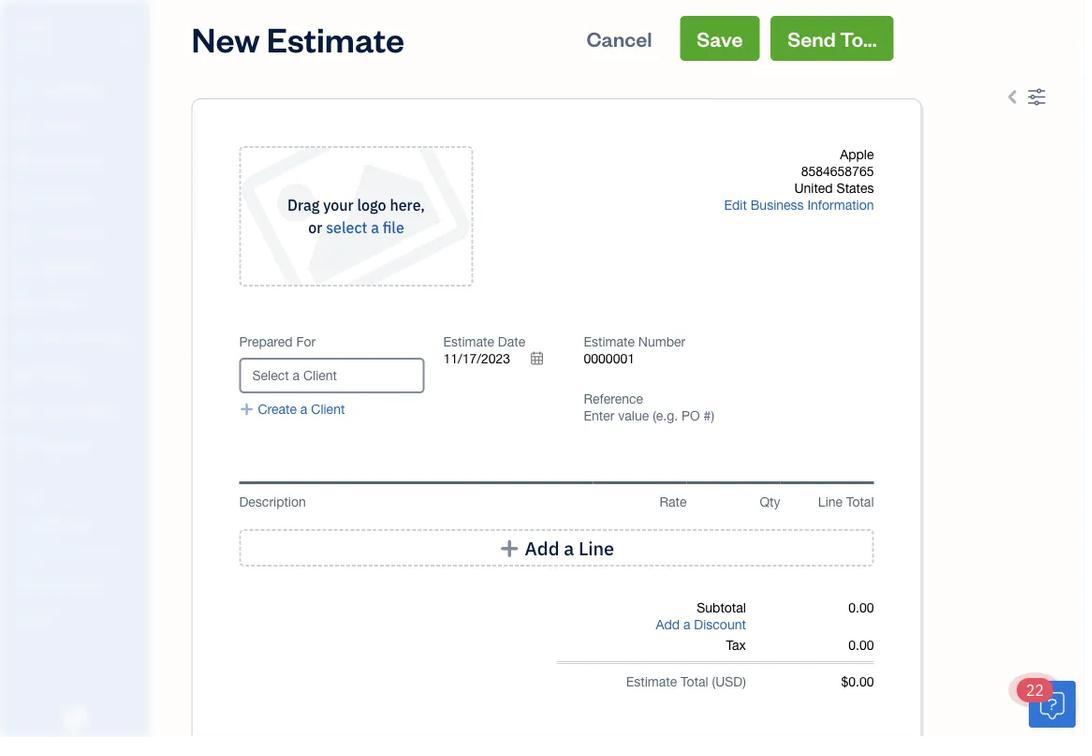 Task type: describe. For each thing, give the bounding box(es) containing it.
add inside subtotal add a discount tax
[[656, 617, 680, 632]]

states
[[837, 180, 874, 196]]

qty
[[760, 494, 781, 510]]

project image
[[12, 295, 35, 314]]

here
[[390, 195, 421, 215]]

,
[[421, 195, 425, 215]]

save button
[[680, 16, 760, 61]]

drag
[[288, 195, 320, 215]]

estimate for estimate number
[[584, 334, 635, 349]]

1 horizontal spatial line
[[819, 494, 843, 510]]

create a client
[[258, 401, 345, 417]]

plus image for create a client
[[239, 401, 254, 418]]

a inside drag your logo here , or select a file
[[371, 218, 379, 237]]

edit
[[725, 197, 747, 213]]

1 0.00 from the top
[[849, 600, 874, 615]]

items and services image
[[14, 545, 144, 560]]

file
[[383, 218, 404, 237]]

prepared for
[[239, 334, 316, 349]]

apple for apple owner
[[15, 16, 55, 36]]

owner
[[15, 37, 49, 52]]

subtotal add a discount tax
[[656, 600, 746, 653]]

estimate image
[[12, 153, 35, 171]]

drag your logo here , or select a file
[[288, 195, 425, 237]]

select
[[326, 218, 368, 237]]

report image
[[12, 437, 35, 456]]

add inside 'button'
[[525, 536, 560, 560]]

add a discount button
[[656, 616, 746, 633]]

expense image
[[12, 259, 35, 278]]

reference
[[584, 391, 644, 407]]

logo
[[357, 195, 387, 215]]

a inside button
[[301, 401, 308, 417]]

timer image
[[12, 331, 35, 349]]

invoice image
[[12, 188, 35, 207]]

send to...
[[788, 25, 877, 52]]

united
[[795, 180, 833, 196]]

Reference Number text field
[[584, 408, 716, 424]]

line total
[[819, 494, 874, 510]]

cancel button
[[570, 16, 669, 61]]

new estimate
[[192, 16, 405, 60]]

date
[[498, 334, 526, 349]]

money image
[[12, 366, 35, 385]]

to...
[[840, 25, 877, 52]]

bank connections image
[[14, 575, 144, 590]]

client
[[311, 401, 345, 417]]

create
[[258, 401, 297, 417]]

8584658765
[[801, 163, 874, 179]]

settings image
[[14, 605, 144, 620]]

settings image
[[1028, 85, 1047, 108]]

cancel
[[587, 25, 652, 52]]



Task type: vqa. For each thing, say whether or not it's contained in the screenshot.
the topmost pwau
no



Task type: locate. For each thing, give the bounding box(es) containing it.
apple
[[15, 16, 55, 36], [840, 147, 874, 162]]

)
[[743, 674, 746, 689]]

0 vertical spatial total
[[847, 494, 874, 510]]

freshbooks image
[[60, 707, 90, 730]]

apple inside the main element
[[15, 16, 55, 36]]

a inside 'button'
[[564, 536, 574, 560]]

number
[[639, 334, 686, 349]]

1 vertical spatial plus image
[[499, 539, 521, 557]]

$0.00
[[842, 674, 874, 689]]

total left (
[[681, 674, 709, 689]]

description
[[239, 494, 306, 510]]

add a line
[[525, 536, 615, 560]]

1 horizontal spatial plus image
[[499, 539, 521, 557]]

dashboard image
[[12, 81, 35, 100]]

resource center badge image
[[1029, 681, 1076, 728]]

apple up the owner
[[15, 16, 55, 36]]

client image
[[12, 117, 35, 136]]

edit business information button
[[725, 197, 874, 214]]

Estimate date in MM/DD/YYYY format text field
[[444, 351, 556, 367]]

chart image
[[12, 402, 35, 421]]

total for estimate
[[681, 674, 709, 689]]

plus image left create
[[239, 401, 254, 418]]

subtotal
[[697, 600, 746, 615]]

main element
[[0, 0, 197, 737]]

0 vertical spatial add
[[525, 536, 560, 560]]

0.00
[[849, 600, 874, 615], [849, 637, 874, 653]]

chevronleft image
[[1004, 85, 1024, 108]]

prepared
[[239, 334, 293, 349]]

1 vertical spatial add
[[656, 617, 680, 632]]

your
[[323, 195, 354, 215]]

Enter an Estimate # text field
[[584, 351, 636, 367]]

or
[[308, 218, 323, 237]]

1 horizontal spatial add
[[656, 617, 680, 632]]

1 vertical spatial line
[[579, 536, 615, 560]]

total for line
[[847, 494, 874, 510]]

apple inside apple 8584658765 united states edit business information
[[840, 147, 874, 162]]

(
[[712, 674, 716, 689]]

1 horizontal spatial total
[[847, 494, 874, 510]]

1 vertical spatial apple
[[840, 147, 874, 162]]

rate
[[660, 494, 687, 510]]

apple for apple 8584658765 united states edit business information
[[840, 147, 874, 162]]

add
[[525, 536, 560, 560], [656, 617, 680, 632]]

plus image inside add a line 'button'
[[499, 539, 521, 557]]

tax
[[727, 637, 746, 653]]

estimate for estimate total ( usd )
[[626, 674, 677, 689]]

plus image
[[239, 401, 254, 418], [499, 539, 521, 557]]

0 horizontal spatial total
[[681, 674, 709, 689]]

apple up 8584658765
[[840, 147, 874, 162]]

estimate for estimate date
[[444, 334, 495, 349]]

total right qty
[[847, 494, 874, 510]]

22
[[1027, 681, 1045, 700]]

1 horizontal spatial apple
[[840, 147, 874, 162]]

0 horizontal spatial apple
[[15, 16, 55, 36]]

estimate number
[[584, 334, 686, 349]]

estimate total ( usd )
[[626, 674, 746, 689]]

apple owner
[[15, 16, 55, 52]]

estimate
[[267, 16, 405, 60], [444, 334, 495, 349], [584, 334, 635, 349], [626, 674, 677, 689]]

apps image
[[14, 485, 144, 500]]

send to... button
[[771, 16, 894, 61]]

a inside subtotal add a discount tax
[[684, 617, 691, 632]]

0 horizontal spatial add
[[525, 536, 560, 560]]

add a line button
[[239, 529, 874, 567]]

send
[[788, 25, 836, 52]]

total
[[847, 494, 874, 510], [681, 674, 709, 689]]

plus image for add a line
[[499, 539, 521, 557]]

business
[[751, 197, 804, 213]]

plus image left add a line
[[499, 539, 521, 557]]

a
[[371, 218, 379, 237], [301, 401, 308, 417], [564, 536, 574, 560], [684, 617, 691, 632]]

payment image
[[12, 224, 35, 243]]

create a client button
[[239, 401, 345, 418]]

save
[[697, 25, 743, 52]]

0 vertical spatial 0.00
[[849, 600, 874, 615]]

line
[[819, 494, 843, 510], [579, 536, 615, 560]]

2 0.00 from the top
[[849, 637, 874, 653]]

information
[[808, 197, 874, 213]]

1 vertical spatial total
[[681, 674, 709, 689]]

0 vertical spatial apple
[[15, 16, 55, 36]]

apple 8584658765 united states edit business information
[[725, 147, 874, 213]]

0 horizontal spatial plus image
[[239, 401, 254, 418]]

for
[[296, 334, 316, 349]]

estimate date
[[444, 334, 526, 349]]

new
[[192, 16, 260, 60]]

line inside add a line 'button'
[[579, 536, 615, 560]]

0 horizontal spatial line
[[579, 536, 615, 560]]

22 button
[[1017, 678, 1076, 728]]

0 vertical spatial line
[[819, 494, 843, 510]]

team members image
[[14, 515, 144, 530]]

1 vertical spatial 0.00
[[849, 637, 874, 653]]

0 vertical spatial plus image
[[239, 401, 254, 418]]

discount
[[694, 617, 746, 632]]

usd
[[716, 674, 743, 689]]

Client text field
[[241, 360, 423, 392]]



